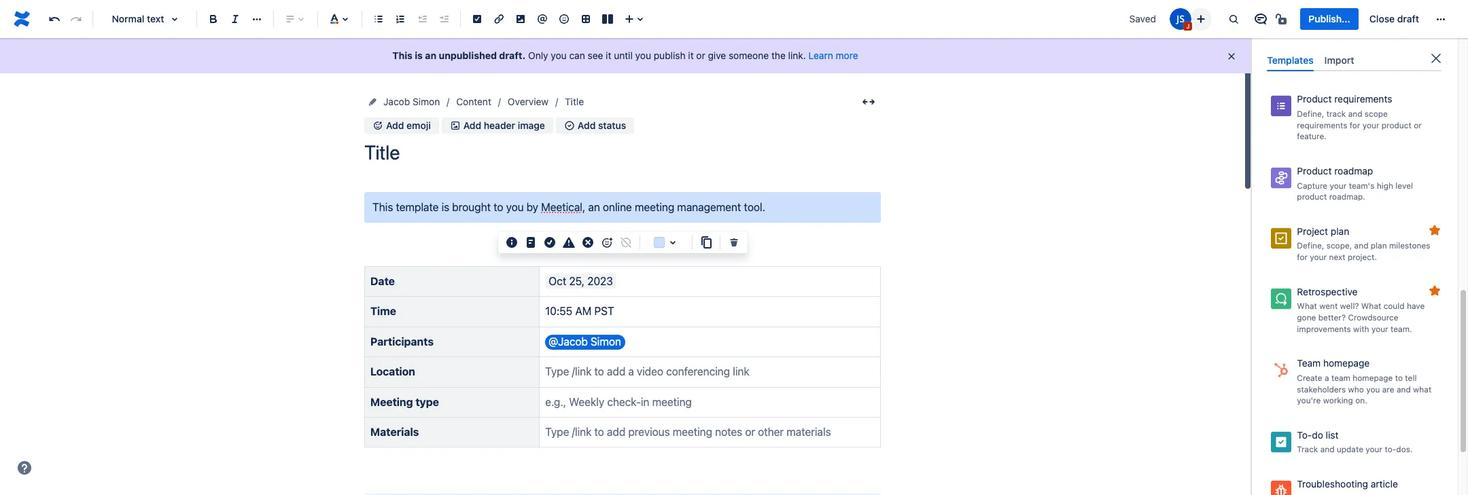Task type: describe. For each thing, give the bounding box(es) containing it.
content
[[456, 96, 491, 107]]

outdent ⇧tab image
[[414, 11, 430, 27]]

product inside product roadmap capture your team's high level product roadmap.
[[1297, 192, 1327, 202]]

add header image
[[463, 120, 545, 131]]

your inside retrospective what went well? what could have gone better? crowdsource improvements with your team.
[[1371, 324, 1388, 334]]

roadmap.
[[1329, 192, 1365, 202]]

normal text button
[[99, 4, 191, 34]]

to-
[[1385, 445, 1396, 455]]

unpublished
[[439, 50, 497, 61]]

unstar project plan image
[[1427, 222, 1443, 238]]

team
[[1297, 358, 1321, 369]]

items
[[1363, 48, 1383, 58]]

product roadmap capture your team's high level product roadmap.
[[1297, 165, 1413, 202]]

brought
[[452, 201, 491, 213]]

2 it from the left
[[688, 50, 694, 61]]

title
[[565, 96, 584, 107]]

help image
[[16, 460, 33, 476]]

product for product requirements
[[1297, 93, 1332, 105]]

1 what from the left
[[1297, 301, 1317, 311]]

10:55 am pst
[[545, 305, 614, 318]]

scope,
[[1326, 241, 1352, 251]]

troubleshooting
[[1297, 479, 1368, 490]]

add header image button
[[442, 118, 553, 134]]

image
[[518, 120, 545, 131]]

this template is brought to you by meetical, an online meeting management tool.
[[372, 201, 765, 213]]

close draft button
[[1361, 8, 1427, 30]]

jacob
[[383, 96, 410, 107]]

team. inside set meeting agendas, take notes, and share action items with your team.
[[1297, 60, 1318, 70]]

0 vertical spatial an
[[425, 50, 436, 61]]

1 it from the left
[[606, 50, 611, 61]]

editor add emoji image
[[599, 234, 615, 251]]

date
[[370, 275, 395, 287]]

1 vertical spatial requirements
[[1297, 120, 1347, 130]]

Give this page a title text field
[[364, 141, 881, 164]]

retrospective
[[1297, 286, 1358, 298]]

scope
[[1365, 109, 1388, 119]]

close templates and import image
[[1428, 50, 1444, 67]]

normal text
[[112, 13, 164, 24]]

overview
[[508, 96, 549, 107]]

link.
[[788, 50, 806, 61]]

and for project plan
[[1354, 241, 1368, 251]]

jacob simon
[[383, 96, 440, 107]]

meeting inside set meeting agendas, take notes, and share action items with your team.
[[1312, 37, 1343, 47]]

team
[[1331, 373, 1350, 383]]

see
[[588, 50, 603, 61]]

learn
[[809, 50, 833, 61]]

went
[[1319, 301, 1338, 311]]

0 horizontal spatial is
[[415, 50, 423, 61]]

info image
[[504, 234, 520, 251]]

redo ⌘⇧z image
[[68, 11, 84, 27]]

am
[[575, 305, 592, 318]]

capture
[[1297, 180, 1327, 191]]

your inside project plan define, scope, and plan milestones for your next project.
[[1310, 252, 1327, 262]]

learn more link
[[809, 50, 858, 61]]

troubleshooting article button
[[1264, 474, 1444, 495]]

templates
[[1267, 54, 1313, 66]]

define, for product requirements
[[1297, 109, 1324, 119]]

agendas,
[[1345, 37, 1380, 47]]

and inside team homepage create a team homepage to tell stakeholders who you are and what you're working on.
[[1397, 384, 1411, 395]]

someone
[[729, 50, 769, 61]]

jacob simon link
[[383, 94, 440, 110]]

your inside the to-do list track and update your to-dos.
[[1366, 445, 1382, 455]]

make page full-width image
[[860, 94, 877, 110]]

title link
[[565, 94, 584, 110]]

do
[[1312, 429, 1323, 441]]

you inside main content area, start typing to enter text. text box
[[506, 201, 524, 213]]

more image
[[1433, 11, 1449, 27]]

copy image
[[698, 234, 714, 251]]

gone
[[1297, 313, 1316, 323]]

product inside product requirements define, track and scope requirements for your product or feature.
[[1382, 120, 1412, 130]]

product requirements define, track and scope requirements for your product or feature.
[[1297, 93, 1422, 142]]

text
[[147, 13, 164, 24]]

emoji image
[[556, 11, 572, 27]]

have
[[1407, 301, 1425, 311]]

0 horizontal spatial plan
[[1331, 226, 1349, 237]]

only
[[528, 50, 548, 61]]

list
[[1326, 429, 1339, 441]]

2 what from the left
[[1361, 301, 1381, 311]]

remove image
[[726, 234, 742, 251]]

add emoji image
[[372, 121, 383, 131]]

stakeholders
[[1297, 384, 1346, 395]]

tab list containing templates
[[1261, 49, 1447, 71]]

your inside product requirements define, track and scope requirements for your product or feature.
[[1363, 120, 1379, 130]]

and for to-do list
[[1320, 445, 1334, 455]]

draft.
[[499, 50, 526, 61]]

meetical,
[[541, 201, 585, 213]]

what
[[1413, 384, 1432, 395]]

publish
[[654, 50, 686, 61]]

roadmap
[[1334, 165, 1373, 177]]

oct
[[549, 275, 566, 287]]

pst
[[594, 305, 614, 318]]

the
[[771, 50, 786, 61]]

this for this is an unpublished draft. only you can see it until you publish it or give someone the link. learn more
[[392, 50, 412, 61]]

success image
[[542, 234, 558, 251]]

track
[[1326, 109, 1346, 119]]

to-
[[1297, 429, 1312, 441]]

give
[[708, 50, 726, 61]]

header
[[484, 120, 515, 131]]

to inside team homepage create a team homepage to tell stakeholders who you are and what you're working on.
[[1395, 373, 1403, 383]]

close draft
[[1369, 13, 1419, 24]]

error image
[[580, 234, 596, 251]]

content link
[[456, 94, 491, 110]]

bullet list ⌘⇧8 image
[[370, 11, 387, 27]]

an inside main content area, start typing to enter text. text box
[[588, 201, 600, 213]]

project plan define, scope, and plan milestones for your next project.
[[1297, 226, 1430, 262]]

confluence image
[[11, 8, 33, 30]]

0 vertical spatial homepage
[[1323, 358, 1370, 369]]

add status button
[[556, 118, 634, 134]]

image icon image
[[450, 121, 461, 131]]

publish... button
[[1300, 8, 1359, 30]]



Task type: locate. For each thing, give the bounding box(es) containing it.
0 vertical spatial with
[[1386, 48, 1402, 58]]

define, up feature. on the right of the page
[[1297, 109, 1324, 119]]

0 horizontal spatial simon
[[413, 96, 440, 107]]

table image
[[578, 11, 594, 27]]

simon up emoji
[[413, 96, 440, 107]]

update
[[1337, 445, 1363, 455]]

is left brought
[[442, 201, 449, 213]]

1 vertical spatial product
[[1297, 165, 1332, 177]]

jacob simon image
[[1170, 8, 1192, 30]]

and down list
[[1320, 445, 1334, 455]]

1 horizontal spatial plan
[[1371, 241, 1387, 251]]

set
[[1297, 37, 1310, 47]]

meeting right online
[[635, 201, 674, 213]]

with
[[1386, 48, 1402, 58], [1353, 324, 1369, 334]]

0 vertical spatial to
[[493, 201, 503, 213]]

3 add from the left
[[578, 120, 596, 131]]

your inside product roadmap capture your team's high level product roadmap.
[[1330, 180, 1347, 191]]

with inside retrospective what went well? what could have gone better? crowdsource improvements with your team.
[[1353, 324, 1369, 334]]

mention image
[[534, 11, 551, 27]]

1 vertical spatial is
[[442, 201, 449, 213]]

add emoji button
[[364, 118, 439, 134]]

1 define, from the top
[[1297, 109, 1324, 119]]

Main content area, start typing to enter text. text field
[[356, 192, 889, 495]]

team.
[[1297, 60, 1318, 70], [1391, 324, 1412, 334]]

what up crowdsource
[[1361, 301, 1381, 311]]

or inside product requirements define, track and scope requirements for your product or feature.
[[1414, 120, 1422, 130]]

for inside project plan define, scope, and plan milestones for your next project.
[[1297, 252, 1308, 262]]

2023
[[587, 275, 613, 287]]

to left tell
[[1395, 373, 1403, 383]]

1 vertical spatial or
[[1414, 120, 1422, 130]]

are
[[1382, 384, 1394, 395]]

and inside the to-do list track and update your to-dos.
[[1320, 445, 1334, 455]]

can
[[569, 50, 585, 61]]

and down set
[[1297, 48, 1311, 58]]

1 horizontal spatial with
[[1386, 48, 1402, 58]]

team. down share at right
[[1297, 60, 1318, 70]]

undo ⌘z image
[[46, 11, 63, 27]]

meeting type
[[370, 396, 439, 408]]

0 vertical spatial plan
[[1331, 226, 1349, 237]]

25,
[[569, 275, 584, 287]]

1 vertical spatial plan
[[1371, 241, 1387, 251]]

by
[[526, 201, 538, 213]]

and down tell
[[1397, 384, 1411, 395]]

add emoji
[[386, 120, 431, 131]]

simon for jacob simon
[[413, 96, 440, 107]]

product inside product requirements define, track and scope requirements for your product or feature.
[[1297, 93, 1332, 105]]

define,
[[1297, 109, 1324, 119], [1297, 241, 1324, 251]]

this down numbered list ⌘⇧7 image
[[392, 50, 412, 61]]

track
[[1297, 445, 1318, 455]]

0 vertical spatial team.
[[1297, 60, 1318, 70]]

1 vertical spatial to
[[1395, 373, 1403, 383]]

better?
[[1318, 313, 1346, 323]]

materials
[[370, 426, 419, 438]]

publish...
[[1309, 13, 1350, 24]]

meeting up share at right
[[1312, 37, 1343, 47]]

product up the capture
[[1297, 165, 1332, 177]]

add
[[386, 120, 404, 131], [463, 120, 481, 131], [578, 120, 596, 131]]

1 add from the left
[[386, 120, 404, 131]]

link image
[[491, 11, 507, 27]]

1 horizontal spatial what
[[1361, 301, 1381, 311]]

0 vertical spatial simon
[[413, 96, 440, 107]]

move this page image
[[367, 97, 378, 107]]

your inside set meeting agendas, take notes, and share action items with your team.
[[1404, 48, 1421, 58]]

you left by
[[506, 201, 524, 213]]

team. inside retrospective what went well? what could have gone better? crowdsource improvements with your team.
[[1391, 324, 1412, 334]]

product for product roadmap
[[1297, 165, 1332, 177]]

is
[[415, 50, 423, 61], [442, 201, 449, 213]]

1 horizontal spatial an
[[588, 201, 600, 213]]

simon inside main content area, start typing to enter text. text box
[[591, 336, 621, 348]]

to right brought
[[493, 201, 503, 213]]

0 horizontal spatial meeting
[[635, 201, 674, 213]]

or
[[696, 50, 705, 61], [1414, 120, 1422, 130]]

import
[[1324, 54, 1354, 66]]

warning image
[[561, 234, 577, 251]]

notes,
[[1401, 37, 1424, 47]]

define, down project
[[1297, 241, 1324, 251]]

plan up scope,
[[1331, 226, 1349, 237]]

create
[[1297, 373, 1322, 383]]

add image, video, or file image
[[512, 11, 529, 27]]

simon
[[413, 96, 440, 107], [591, 336, 621, 348]]

this
[[392, 50, 412, 61], [372, 201, 393, 213]]

what up gone
[[1297, 301, 1317, 311]]

oct 25, 2023
[[549, 275, 613, 287]]

an left unpublished
[[425, 50, 436, 61]]

0 vertical spatial is
[[415, 50, 423, 61]]

action
[[1337, 48, 1360, 58]]

saved
[[1129, 13, 1156, 24]]

1 vertical spatial define,
[[1297, 241, 1324, 251]]

for for project
[[1297, 252, 1308, 262]]

0 vertical spatial requirements
[[1334, 93, 1392, 105]]

your up roadmap.
[[1330, 180, 1347, 191]]

to-do list track and update your to-dos.
[[1297, 429, 1413, 455]]

feature.
[[1297, 131, 1327, 142]]

10:55
[[545, 305, 572, 318]]

1 vertical spatial simon
[[591, 336, 621, 348]]

troubleshooting article
[[1297, 479, 1398, 490]]

is down outdent ⇧tab icon
[[415, 50, 423, 61]]

template
[[396, 201, 439, 213]]

high
[[1377, 180, 1393, 191]]

0 horizontal spatial add
[[386, 120, 404, 131]]

invite to edit image
[[1193, 11, 1209, 27]]

add status
[[578, 120, 626, 131]]

it
[[606, 50, 611, 61], [688, 50, 694, 61]]

confluence image
[[11, 8, 33, 30]]

it right publish
[[688, 50, 694, 61]]

retrospective what went well? what could have gone better? crowdsource improvements with your team.
[[1297, 286, 1425, 334]]

0 horizontal spatial with
[[1353, 324, 1369, 334]]

take
[[1382, 37, 1399, 47]]

0 vertical spatial define,
[[1297, 109, 1324, 119]]

1 vertical spatial product
[[1297, 192, 1327, 202]]

add for add emoji
[[386, 120, 404, 131]]

milestones
[[1389, 241, 1430, 251]]

product
[[1382, 120, 1412, 130], [1297, 192, 1327, 202]]

with down take
[[1386, 48, 1402, 58]]

for
[[1350, 120, 1360, 130], [1297, 252, 1308, 262]]

0 vertical spatial or
[[696, 50, 705, 61]]

who
[[1348, 384, 1364, 395]]

for for product
[[1350, 120, 1360, 130]]

define, for project plan
[[1297, 241, 1324, 251]]

homepage
[[1323, 358, 1370, 369], [1353, 373, 1393, 383]]

1 horizontal spatial to
[[1395, 373, 1403, 383]]

with inside set meeting agendas, take notes, and share action items with your team.
[[1386, 48, 1402, 58]]

add for add status
[[578, 120, 596, 131]]

1 horizontal spatial meeting
[[1312, 37, 1343, 47]]

0 horizontal spatial to
[[493, 201, 503, 213]]

homepage up team
[[1323, 358, 1370, 369]]

0 horizontal spatial what
[[1297, 301, 1317, 311]]

simon for @jacob simon
[[591, 336, 621, 348]]

0 vertical spatial product
[[1297, 93, 1332, 105]]

homepage up are
[[1353, 373, 1393, 383]]

bold ⌘b image
[[205, 11, 222, 27]]

could
[[1384, 301, 1405, 311]]

1 vertical spatial team.
[[1391, 324, 1412, 334]]

team. down the could
[[1391, 324, 1412, 334]]

1 horizontal spatial is
[[442, 201, 449, 213]]

this left "template" in the left of the page
[[372, 201, 393, 213]]

close
[[1369, 13, 1395, 24]]

layouts image
[[599, 11, 616, 27]]

1 horizontal spatial add
[[463, 120, 481, 131]]

1 vertical spatial for
[[1297, 252, 1308, 262]]

plan up project.
[[1371, 241, 1387, 251]]

your down crowdsource
[[1371, 324, 1388, 334]]

0 horizontal spatial it
[[606, 50, 611, 61]]

working
[[1323, 396, 1353, 406]]

and for product requirements
[[1348, 109, 1362, 119]]

it right see
[[606, 50, 611, 61]]

team's
[[1349, 180, 1375, 191]]

no restrictions image
[[1275, 11, 1291, 27]]

your down "notes,"
[[1404, 48, 1421, 58]]

0 horizontal spatial or
[[696, 50, 705, 61]]

with down crowdsource
[[1353, 324, 1369, 334]]

add inside button
[[463, 120, 481, 131]]

1 product from the top
[[1297, 93, 1332, 105]]

you left can
[[551, 50, 567, 61]]

0 vertical spatial meeting
[[1312, 37, 1343, 47]]

overview link
[[508, 94, 549, 110]]

you left are
[[1366, 384, 1380, 395]]

numbered list ⌘⇧7 image
[[392, 11, 408, 27]]

well?
[[1340, 301, 1359, 311]]

add left status
[[578, 120, 596, 131]]

your
[[1404, 48, 1421, 58], [1363, 120, 1379, 130], [1330, 180, 1347, 191], [1310, 252, 1327, 262], [1371, 324, 1388, 334], [1366, 445, 1382, 455]]

0 vertical spatial product
[[1382, 120, 1412, 130]]

crowdsource
[[1348, 313, 1398, 323]]

product up track
[[1297, 93, 1332, 105]]

1 horizontal spatial team.
[[1391, 324, 1412, 334]]

is inside main content area, start typing to enter text. text box
[[442, 201, 449, 213]]

on.
[[1355, 396, 1367, 406]]

your down scope on the right top of the page
[[1363, 120, 1379, 130]]

find and replace image
[[1226, 11, 1242, 27]]

you're
[[1297, 396, 1321, 406]]

for down project
[[1297, 252, 1308, 262]]

1 vertical spatial an
[[588, 201, 600, 213]]

1 horizontal spatial simon
[[591, 336, 621, 348]]

draft
[[1397, 13, 1419, 24]]

0 horizontal spatial team.
[[1297, 60, 1318, 70]]

your left next at the right
[[1310, 252, 1327, 262]]

tab list
[[1261, 49, 1447, 71]]

set meeting agendas, take notes, and share action items with your team. button
[[1264, 17, 1444, 78]]

emoji
[[407, 120, 431, 131]]

you right until
[[635, 50, 651, 61]]

an left online
[[588, 201, 600, 213]]

2 product from the top
[[1297, 165, 1332, 177]]

normal
[[112, 13, 144, 24]]

until
[[614, 50, 633, 61]]

and up project.
[[1354, 241, 1368, 251]]

more
[[836, 50, 858, 61]]

dos.
[[1396, 445, 1413, 455]]

your left to-
[[1366, 445, 1382, 455]]

project
[[1297, 226, 1328, 237]]

product inside product roadmap capture your team's high level product roadmap.
[[1297, 165, 1332, 177]]

1 horizontal spatial product
[[1382, 120, 1412, 130]]

product
[[1297, 93, 1332, 105], [1297, 165, 1332, 177]]

and inside project plan define, scope, and plan milestones for your next project.
[[1354, 241, 1368, 251]]

italic ⌘i image
[[227, 11, 243, 27]]

improvements
[[1297, 324, 1351, 334]]

more formatting image
[[249, 11, 265, 27]]

define, inside project plan define, scope, and plan milestones for your next project.
[[1297, 241, 1324, 251]]

this for this template is brought to you by meetical, an online meeting management tool.
[[372, 201, 393, 213]]

background color image
[[665, 234, 681, 251]]

dismiss image
[[1226, 51, 1237, 62]]

share
[[1313, 48, 1335, 58]]

for up roadmap
[[1350, 120, 1360, 130]]

0 vertical spatial this
[[392, 50, 412, 61]]

requirements up feature. on the right of the page
[[1297, 120, 1347, 130]]

1 horizontal spatial or
[[1414, 120, 1422, 130]]

level
[[1396, 180, 1413, 191]]

0 horizontal spatial for
[[1297, 252, 1308, 262]]

define, inside product requirements define, track and scope requirements for your product or feature.
[[1297, 109, 1324, 119]]

comment icon image
[[1253, 11, 1269, 27]]

and inside set meeting agendas, take notes, and share action items with your team.
[[1297, 48, 1311, 58]]

type
[[415, 396, 439, 408]]

to inside main content area, start typing to enter text. text box
[[493, 201, 503, 213]]

unstar retrospective image
[[1427, 283, 1443, 299]]

1 horizontal spatial for
[[1350, 120, 1360, 130]]

you inside team homepage create a team homepage to tell stakeholders who you are and what you're working on.
[[1366, 384, 1380, 395]]

management
[[677, 201, 741, 213]]

action item image
[[469, 11, 485, 27]]

product down scope on the right top of the page
[[1382, 120, 1412, 130]]

2 horizontal spatial add
[[578, 120, 596, 131]]

simon down pst
[[591, 336, 621, 348]]

a
[[1325, 373, 1329, 383]]

2 define, from the top
[[1297, 241, 1324, 251]]

1 vertical spatial with
[[1353, 324, 1369, 334]]

add right add emoji image
[[386, 120, 404, 131]]

1 vertical spatial meeting
[[635, 201, 674, 213]]

and inside product requirements define, track and scope requirements for your product or feature.
[[1348, 109, 1362, 119]]

0 horizontal spatial product
[[1297, 192, 1327, 202]]

meeting inside main content area, start typing to enter text. text box
[[635, 201, 674, 213]]

next
[[1329, 252, 1345, 262]]

1 vertical spatial this
[[372, 201, 393, 213]]

product down the capture
[[1297, 192, 1327, 202]]

this is an unpublished draft. only you can see it until you publish it or give someone the link. learn more
[[392, 50, 858, 61]]

note image
[[523, 234, 539, 251]]

1 horizontal spatial it
[[688, 50, 694, 61]]

tell
[[1405, 373, 1417, 383]]

and right track
[[1348, 109, 1362, 119]]

add right image icon
[[463, 120, 481, 131]]

1 vertical spatial homepage
[[1353, 373, 1393, 383]]

add for add header image
[[463, 120, 481, 131]]

for inside product requirements define, track and scope requirements for your product or feature.
[[1350, 120, 1360, 130]]

status
[[598, 120, 626, 131]]

indent tab image
[[436, 11, 452, 27]]

0 vertical spatial for
[[1350, 120, 1360, 130]]

0 horizontal spatial an
[[425, 50, 436, 61]]

2 add from the left
[[463, 120, 481, 131]]

requirements up scope on the right top of the page
[[1334, 93, 1392, 105]]

this inside main content area, start typing to enter text. text box
[[372, 201, 393, 213]]

location
[[370, 366, 415, 378]]

time
[[370, 305, 396, 318]]



Task type: vqa. For each thing, say whether or not it's contained in the screenshot.
rightmost Space
no



